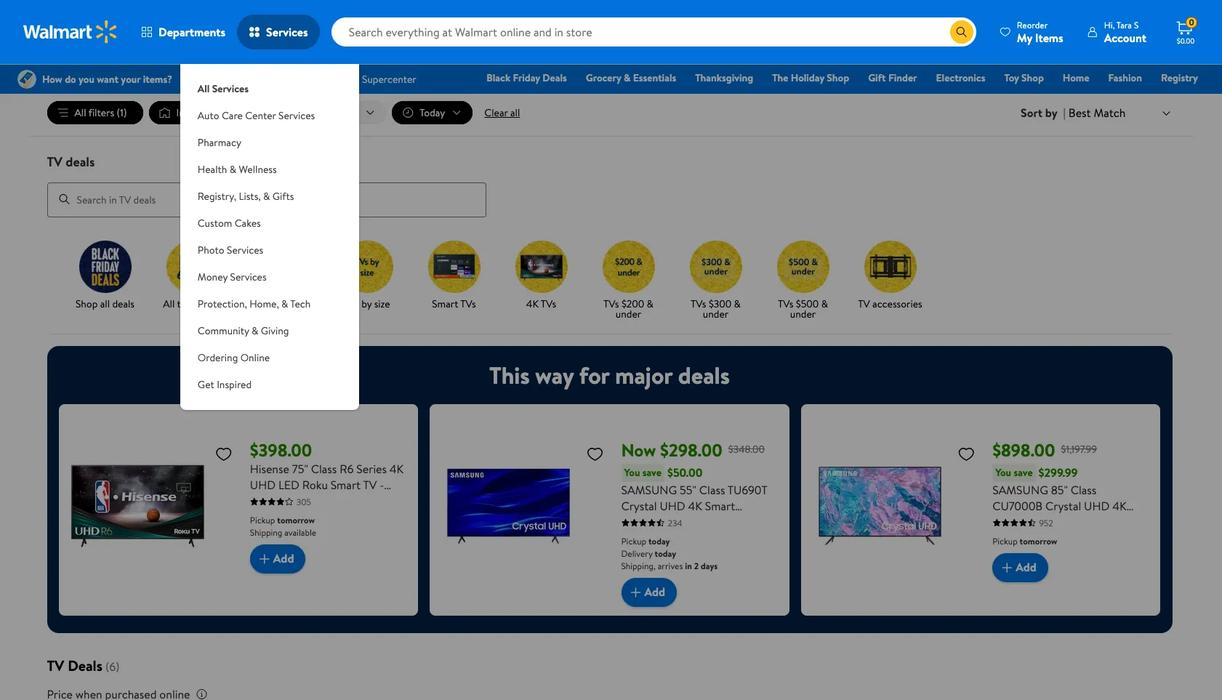 Task type: describe. For each thing, give the bounding box(es) containing it.
photo
[[198, 243, 224, 257]]

2
[[694, 560, 699, 572]]

community & giving button
[[180, 318, 359, 345]]

walmart+ link
[[1149, 90, 1205, 106]]

items
[[659, 32, 680, 44]]

tara
[[1117, 19, 1133, 31]]

tvs by size
[[344, 296, 390, 311]]

$500
[[796, 296, 819, 311]]

add to cart image for now $298.00
[[627, 584, 645, 601]]

smart tvs link
[[416, 240, 492, 312]]

tv accessories
[[858, 296, 923, 311]]

0 $0.00
[[1177, 16, 1195, 46]]

add to cart image for $898.00
[[999, 559, 1016, 577]]

all for all tech deals
[[163, 296, 175, 311]]

this
[[490, 359, 530, 391]]

add to favorites list, samsung 85" class cu7000b crystal uhd 4k smart television un85cu7000bxza image
[[958, 445, 976, 463]]

in
[[685, 560, 692, 572]]

add to favorites list, hisense 75" class r6 series 4k uhd led roku smart tv - 75r6030k (new) image
[[215, 445, 233, 463]]

add for $898.00
[[1016, 560, 1037, 576]]

giving
[[261, 324, 289, 338]]

samsung for now
[[622, 482, 677, 498]]

2 horizontal spatial shop
[[1022, 71, 1044, 85]]

major
[[615, 359, 673, 391]]

black friday deals
[[487, 71, 567, 85]]

1 horizontal spatial shop
[[827, 71, 850, 85]]

protection, home, & tech
[[198, 297, 311, 311]]

save for now
[[643, 465, 662, 480]]

one debit link
[[1081, 90, 1143, 106]]

tvs by size link
[[329, 240, 405, 312]]

crystal for $898.00
[[1046, 498, 1082, 514]]

get
[[198, 378, 214, 392]]

class for $898.00
[[1071, 482, 1097, 498]]

class inside $398.00 hisense 75" class r6 series 4k uhd led roku smart tv - 75r6030k (new)
[[311, 461, 337, 477]]

protection, home, & tech button
[[180, 291, 359, 318]]

$50.00
[[668, 465, 703, 481]]

tomorrow for pickup tomorrow shipping available
[[277, 514, 315, 526]]

gift
[[869, 71, 886, 85]]

tvs for tvs $300 & under
[[691, 296, 707, 311]]

you save $50.00 samsung 55" class tu690t crystal uhd 4k smart television - un55tu690tfxza (new)
[[622, 465, 777, 546]]

pickup for delivery
[[622, 535, 647, 547]]

community & giving
[[198, 324, 289, 338]]

0
[[1190, 16, 1195, 29]]

& inside tvs $200 & under
[[647, 296, 654, 311]]

$898.00
[[993, 438, 1056, 462]]

walmart image
[[23, 20, 118, 44]]

services button
[[237, 15, 320, 49]]

smart for you save $50.00 samsung 55" class tu690t crystal uhd 4k smart television - un55tu690tfxza (new)
[[705, 498, 736, 514]]

tvs by size image
[[341, 240, 393, 293]]

- for $398.00
[[380, 477, 384, 493]]

smart for you save $299.99 samsung 85" class cu7000b crystal uhd 4k smart television un85cu7000bxza
[[993, 514, 1023, 530]]

ordering online button
[[180, 345, 359, 372]]

75r6030k
[[250, 493, 304, 509]]

234
[[668, 517, 683, 529]]

pick up today link
[[242, 240, 318, 312]]

reorder my items
[[1017, 19, 1064, 45]]

checks.
[[604, 32, 632, 44]]

un55tu690tfxza
[[680, 514, 777, 530]]

account
[[1105, 29, 1147, 45]]

electronics
[[937, 71, 986, 85]]

debit
[[1112, 91, 1136, 105]]

add button for $898.00
[[993, 553, 1049, 582]]

shop all deals
[[76, 296, 135, 311]]

walmart+
[[1155, 91, 1199, 105]]

Walmart Site-Wide search field
[[331, 17, 977, 47]]

by for tvs
[[362, 296, 372, 311]]

sort
[[1021, 105, 1043, 121]]

shop all deals image
[[79, 240, 131, 293]]

finder
[[889, 71, 918, 85]]

now $298.00 $348.00
[[622, 438, 765, 462]]

store.
[[770, 32, 791, 44]]

toy shop
[[1005, 71, 1044, 85]]

tvs $500 & under link
[[766, 240, 841, 322]]

pickup for shipping
[[250, 514, 275, 526]]

$398.00 group
[[70, 416, 407, 604]]

services right center
[[279, 108, 315, 123]]

deals inside search field
[[66, 153, 95, 171]]

all filters (1)
[[75, 105, 127, 120]]

health
[[198, 162, 227, 177]]

quantities.
[[462, 32, 500, 44]]

way
[[536, 359, 574, 391]]

the holiday shop link
[[766, 70, 856, 86]]

the holiday shop
[[773, 71, 850, 85]]

accessories
[[873, 296, 923, 311]]

custom cakes
[[198, 216, 261, 231]]

samsung for $898.00
[[993, 482, 1049, 498]]

add to cart image inside '$398.00' group
[[256, 550, 273, 568]]

home link
[[1057, 70, 1097, 86]]

up
[[271, 296, 282, 311]]

Search search field
[[331, 17, 977, 47]]

custom cakes button
[[180, 210, 359, 237]]

gift finder
[[869, 71, 918, 85]]

pick
[[250, 296, 269, 311]]

1 vertical spatial deals
[[68, 656, 103, 675]]

all tech deals image
[[166, 240, 219, 293]]

tv accessories link
[[853, 240, 929, 312]]

all services
[[198, 81, 249, 96]]

75"
[[292, 461, 308, 477]]

clear all button
[[479, 101, 526, 124]]

$898.00 $1,197.99
[[993, 438, 1098, 462]]

thanksgiving
[[696, 71, 754, 85]]

r6
[[340, 461, 354, 477]]

3 tvs from the left
[[541, 296, 557, 311]]

all filters (1) button
[[47, 101, 143, 124]]

deals right tech
[[199, 296, 222, 311]]

deals inside black friday deals "link"
[[543, 71, 567, 85]]

pick up today image
[[253, 240, 306, 293]]

$1,197.99
[[1062, 442, 1098, 457]]

pick up today
[[250, 296, 309, 311]]

registry, lists, & gifts
[[198, 189, 294, 204]]

tvs $200 & under image
[[603, 240, 655, 293]]

toy
[[1005, 71, 1020, 85]]

registry
[[1162, 71, 1199, 85]]

4k tvs image
[[515, 240, 568, 293]]

& inside tvs $300 & under
[[734, 296, 741, 311]]

all for clear
[[511, 105, 520, 120]]

deals down shop all deals image at the top left of the page
[[112, 296, 135, 311]]

all for all services
[[198, 81, 210, 96]]

health & wellness
[[198, 162, 277, 177]]

my
[[1017, 29, 1033, 45]]

crystal for now
[[622, 498, 657, 514]]

cakes
[[235, 216, 261, 231]]

television for now
[[622, 514, 670, 530]]

add inside '$398.00' group
[[273, 551, 294, 567]]

0 vertical spatial available
[[726, 32, 758, 44]]

tech
[[290, 297, 311, 311]]

tv for accessories
[[858, 296, 870, 311]]

legal information image
[[196, 689, 208, 700]]

delivery
[[622, 547, 653, 560]]

$298.00
[[660, 438, 723, 462]]

under for $200
[[616, 307, 642, 321]]

arrives
[[658, 560, 683, 572]]

tv inside $398.00 hisense 75" class r6 series 4k uhd led roku smart tv - 75r6030k (new)
[[363, 477, 377, 493]]



Task type: vqa. For each thing, say whether or not it's contained in the screenshot.
"BATTERY"
no



Task type: locate. For each thing, give the bounding box(es) containing it.
all for shop
[[100, 296, 110, 311]]

add to cart image down pickup tomorrow on the bottom of page
[[999, 559, 1016, 577]]

under for $300
[[703, 307, 729, 321]]

tvs inside tvs $300 & under
[[691, 296, 707, 311]]

smart right 'roku'
[[331, 477, 361, 493]]

supplies
[[526, 32, 555, 44]]

1 vertical spatial tomorrow
[[1020, 535, 1058, 547]]

tomorrow down 952
[[1020, 535, 1058, 547]]

0 horizontal spatial deals
[[68, 656, 103, 675]]

today right up on the left top of page
[[284, 296, 309, 311]]

all inside button
[[75, 105, 86, 120]]

pickup tomorrow shipping available
[[250, 514, 317, 539]]

registry link
[[1155, 70, 1205, 86]]

0 horizontal spatial under
[[616, 307, 642, 321]]

1 horizontal spatial add to cart image
[[627, 584, 645, 601]]

services up protection, home, & tech
[[230, 270, 267, 284]]

0 vertical spatial -
[[380, 477, 384, 493]]

tvs $200 & under link
[[591, 240, 667, 322]]

samsung left 55"
[[622, 482, 677, 498]]

samsung inside you save $50.00 samsung 55" class tu690t crystal uhd 4k smart television - un55tu690tfxza (new)
[[622, 482, 677, 498]]

(new) for $398.00
[[306, 493, 337, 509]]

$398.00
[[250, 438, 312, 462]]

2 horizontal spatial uhd
[[1085, 498, 1110, 514]]

series
[[357, 461, 387, 477]]

2 horizontal spatial pickup
[[993, 535, 1018, 547]]

0 horizontal spatial available
[[285, 526, 317, 539]]

ordering online
[[198, 351, 270, 365]]

add inside $898.00 group
[[1016, 560, 1037, 576]]

crystal up 952
[[1046, 498, 1082, 514]]

you inside you save $299.99 samsung 85" class cu7000b crystal uhd 4k smart television un85cu7000bxza
[[996, 465, 1012, 480]]

grocery & essentials
[[586, 71, 677, 85]]

0 horizontal spatial save
[[643, 465, 662, 480]]

under inside tvs $200 & under
[[616, 307, 642, 321]]

1 horizontal spatial samsung
[[993, 482, 1049, 498]]

1 horizontal spatial all
[[163, 296, 175, 311]]

1 under from the left
[[616, 307, 642, 321]]

hisense
[[250, 461, 289, 477]]

tvs down smart tvs image
[[461, 296, 476, 311]]

shop right toy
[[1022, 71, 1044, 85]]

add to cart image down shipping
[[256, 550, 273, 568]]

1 horizontal spatial under
[[703, 307, 729, 321]]

search image
[[59, 194, 70, 205]]

305
[[297, 496, 311, 508]]

crystal inside you save $50.00 samsung 55" class tu690t crystal uhd 4k smart television - un55tu690tfxza (new)
[[622, 498, 657, 514]]

0 vertical spatial deals
[[543, 71, 567, 85]]

(new) inside $398.00 hisense 75" class r6 series 4k uhd led roku smart tv - 75r6030k (new)
[[306, 493, 337, 509]]

2 horizontal spatial all
[[198, 81, 210, 96]]

TV deals search field
[[29, 153, 1193, 217]]

all tech deals link
[[155, 240, 230, 312]]

1 television from the left
[[622, 514, 670, 530]]

add down arrives
[[645, 584, 666, 600]]

tomorrow inside $898.00 group
[[1020, 535, 1058, 547]]

5 tvs from the left
[[691, 296, 707, 311]]

2 save from the left
[[1014, 465, 1033, 480]]

under down tvs $500 & under 'image'
[[791, 307, 816, 321]]

& right $500
[[822, 296, 828, 311]]

4k inside you save $299.99 samsung 85" class cu7000b crystal uhd 4k smart television un85cu7000bxza
[[1113, 498, 1127, 514]]

services for all services
[[212, 81, 249, 96]]

under
[[616, 307, 642, 321], [703, 307, 729, 321], [791, 307, 816, 321]]

0 horizontal spatial by
[[362, 296, 372, 311]]

add button inside $898.00 group
[[993, 553, 1049, 582]]

1 horizontal spatial tomorrow
[[1020, 535, 1058, 547]]

black
[[487, 71, 511, 85]]

all inside button
[[511, 105, 520, 120]]

add to cart image
[[256, 550, 273, 568], [999, 559, 1016, 577], [627, 584, 645, 601]]

class inside you save $299.99 samsung 85" class cu7000b crystal uhd 4k smart television un85cu7000bxza
[[1071, 482, 1097, 498]]

1 horizontal spatial pickup
[[622, 535, 647, 547]]

pickup inside $898.00 group
[[993, 535, 1018, 547]]

save inside you save $50.00 samsung 55" class tu690t crystal uhd 4k smart television - un55tu690tfxza (new)
[[643, 465, 662, 480]]

smart inside $398.00 hisense 75" class r6 series 4k uhd led roku smart tv - 75r6030k (new)
[[331, 477, 361, 493]]

$898.00 group
[[813, 416, 1150, 604]]

tvs inside "link"
[[344, 296, 359, 311]]

add button
[[250, 545, 306, 574], [993, 553, 1049, 582], [622, 578, 677, 607]]

tvs $300 & under
[[691, 296, 741, 321]]

deals
[[543, 71, 567, 85], [68, 656, 103, 675]]

all left tech
[[163, 296, 175, 311]]

tvs down 4k tvs "image"
[[541, 296, 557, 311]]

& right health
[[230, 162, 236, 177]]

1 horizontal spatial class
[[700, 482, 726, 498]]

services up all services link
[[266, 24, 308, 40]]

you
[[624, 465, 640, 480], [996, 465, 1012, 480]]

all left filters
[[75, 105, 86, 120]]

for
[[580, 359, 610, 391]]

1 horizontal spatial add
[[645, 584, 666, 600]]

2 tvs from the left
[[461, 296, 476, 311]]

tvs inside the tvs $500 & under
[[778, 296, 794, 311]]

select
[[634, 32, 657, 44]]

add to cart image inside now $298.00 group
[[627, 584, 645, 601]]

add button down shipping
[[250, 545, 306, 574]]

sort and filter section element
[[29, 89, 1193, 136]]

1 vertical spatial all
[[100, 296, 110, 311]]

tvs for tvs by size
[[344, 296, 359, 311]]

essentials
[[633, 71, 677, 85]]

1 vertical spatial by
[[362, 296, 372, 311]]

1 samsung from the left
[[622, 482, 677, 498]]

may
[[682, 32, 698, 44]]

4k inside you save $50.00 samsung 55" class tu690t crystal uhd 4k smart television - un55tu690tfxza (new)
[[689, 498, 703, 514]]

under for $500
[[791, 307, 816, 321]]

(new) for you
[[622, 530, 652, 546]]

0 horizontal spatial add button
[[250, 545, 306, 574]]

departments button
[[129, 15, 237, 49]]

tv up search 'icon'
[[47, 153, 63, 171]]

shop all deals link
[[67, 240, 143, 312]]

television for $898.00
[[1026, 514, 1074, 530]]

& right grocery
[[624, 71, 631, 85]]

pickup inside pickup today delivery today shipping, arrives in 2 days
[[622, 535, 647, 547]]

Search in TV deals search field
[[47, 182, 486, 217]]

(new) right led
[[306, 493, 337, 509]]

6 tvs from the left
[[778, 296, 794, 311]]

add button inside now $298.00 group
[[622, 578, 677, 607]]

tv for deals
[[47, 656, 64, 675]]

uhd up 234
[[660, 498, 686, 514]]

2 horizontal spatial add button
[[993, 553, 1049, 582]]

tv inside search field
[[47, 153, 63, 171]]

add button inside '$398.00' group
[[250, 545, 306, 574]]

tvs $300 & under link
[[678, 240, 754, 322]]

tomorrow inside pickup tomorrow shipping available
[[277, 514, 315, 526]]

& left giving
[[252, 324, 259, 338]]

1 horizontal spatial television
[[1026, 514, 1074, 530]]

1 vertical spatial (new)
[[622, 530, 652, 546]]

1 horizontal spatial save
[[1014, 465, 1033, 480]]

home
[[1063, 71, 1090, 85]]

tvs left $300
[[691, 296, 707, 311]]

under inside the tvs $500 & under
[[791, 307, 816, 321]]

grocery
[[586, 71, 622, 85]]

- for you
[[673, 514, 677, 530]]

add inside now $298.00 group
[[645, 584, 666, 600]]

4k inside $398.00 hisense 75" class r6 series 4k uhd led roku smart tv - 75r6030k (new)
[[390, 461, 404, 477]]

add to favorites list, samsung 55" class tu690t crystal uhd 4k smart television - un55tu690tfxza (new) image
[[587, 445, 604, 463]]

limited quantities. while supplies last. no rain checks. select items may not be available in-store.
[[431, 32, 791, 44]]

by left "size"
[[362, 296, 372, 311]]

under down tvs $300 & under image
[[703, 307, 729, 321]]

available inside pickup tomorrow shipping available
[[285, 526, 317, 539]]

55"
[[680, 482, 697, 498]]

custom
[[198, 216, 232, 231]]

smart tvs image
[[428, 240, 480, 293]]

1 save from the left
[[643, 465, 662, 480]]

now $298.00 group
[[442, 416, 778, 607]]

tvs left $500
[[778, 296, 794, 311]]

shop right "holiday"
[[827, 71, 850, 85]]

85"
[[1052, 482, 1068, 498]]

while
[[502, 32, 523, 44]]

2 under from the left
[[703, 307, 729, 321]]

$300
[[709, 296, 732, 311]]

samsung left 85"
[[993, 482, 1049, 498]]

2 vertical spatial all
[[163, 296, 175, 311]]

1 horizontal spatial by
[[1046, 105, 1058, 121]]

you down now
[[624, 465, 640, 480]]

all down shop all deals image at the top left of the page
[[100, 296, 110, 311]]

4k down 4k tvs "image"
[[527, 296, 539, 311]]

uhd for $898.00
[[1085, 498, 1110, 514]]

deals left (6)
[[68, 656, 103, 675]]

available right be
[[726, 32, 758, 44]]

electronics link
[[930, 70, 992, 86]]

tu690t
[[728, 482, 768, 498]]

tv right r6
[[363, 477, 377, 493]]

television inside you save $299.99 samsung 85" class cu7000b crystal uhd 4k smart television un85cu7000bxza
[[1026, 514, 1074, 530]]

television up pickup tomorrow on the bottom of page
[[1026, 514, 1074, 530]]

tv left accessories
[[858, 296, 870, 311]]

today
[[284, 296, 309, 311], [649, 535, 670, 547], [655, 547, 677, 560]]

by left |
[[1046, 105, 1058, 121]]

tvs $300 & under image
[[690, 240, 742, 293]]

0 horizontal spatial samsung
[[622, 482, 677, 498]]

un85cu7000bxza
[[993, 530, 1094, 546]]

class left r6
[[311, 461, 337, 477]]

0 horizontal spatial pickup
[[250, 514, 275, 526]]

1 horizontal spatial -
[[673, 514, 677, 530]]

tvs inside tvs $200 & under
[[604, 296, 619, 311]]

&
[[624, 71, 631, 85], [230, 162, 236, 177], [263, 189, 270, 204], [647, 296, 654, 311], [734, 296, 741, 311], [822, 296, 828, 311], [282, 297, 288, 311], [252, 324, 259, 338]]

- right r6
[[380, 477, 384, 493]]

0 vertical spatial all
[[511, 105, 520, 120]]

deals right friday
[[543, 71, 567, 85]]

under down tvs $200 & under image
[[616, 307, 642, 321]]

today down 234
[[649, 535, 670, 547]]

limited
[[431, 32, 459, 44]]

tomorrow for pickup tomorrow
[[1020, 535, 1058, 547]]

all services link
[[180, 64, 359, 103]]

0 horizontal spatial add to cart image
[[256, 550, 273, 568]]

0 horizontal spatial uhd
[[250, 477, 276, 493]]

friday
[[513, 71, 540, 85]]

services down cakes at the top left
[[227, 243, 263, 257]]

samsung inside you save $299.99 samsung 85" class cu7000b crystal uhd 4k smart television un85cu7000bxza
[[993, 482, 1049, 498]]

pickup down 75r6030k
[[250, 514, 275, 526]]

1 horizontal spatial available
[[726, 32, 758, 44]]

1 vertical spatial all
[[75, 105, 86, 120]]

tomorrow down 305
[[277, 514, 315, 526]]

under inside tvs $300 & under
[[703, 307, 729, 321]]

1 horizontal spatial deals
[[543, 71, 567, 85]]

add to cart image down shipping, on the right bottom
[[627, 584, 645, 601]]

3 under from the left
[[791, 307, 816, 321]]

gifts
[[273, 189, 294, 204]]

tv left (6)
[[47, 656, 64, 675]]

0 vertical spatial by
[[1046, 105, 1058, 121]]

add for now $298.00
[[645, 584, 666, 600]]

- inside $398.00 hisense 75" class r6 series 4k uhd led roku smart tv - 75r6030k (new)
[[380, 477, 384, 493]]

shop
[[827, 71, 850, 85], [1022, 71, 1044, 85], [76, 296, 98, 311]]

0 horizontal spatial -
[[380, 477, 384, 493]]

tv for deals
[[47, 153, 63, 171]]

pickup today delivery today shipping, arrives in 2 days
[[622, 535, 718, 572]]

add down shipping
[[273, 551, 294, 567]]

deals right major
[[678, 359, 730, 391]]

television up delivery
[[622, 514, 670, 530]]

one
[[1087, 91, 1109, 105]]

0 horizontal spatial (new)
[[306, 493, 337, 509]]

1 vertical spatial -
[[673, 514, 677, 530]]

crystal inside you save $299.99 samsung 85" class cu7000b crystal uhd 4k smart television un85cu7000bxza
[[1046, 498, 1082, 514]]

(new) inside you save $50.00 samsung 55" class tu690t crystal uhd 4k smart television - un55tu690tfxza (new)
[[622, 530, 652, 546]]

4k inside 4k tvs link
[[527, 296, 539, 311]]

(new) up delivery
[[622, 530, 652, 546]]

uhd inside $398.00 hisense 75" class r6 series 4k uhd led roku smart tv - 75r6030k (new)
[[250, 477, 276, 493]]

0 vertical spatial all
[[198, 81, 210, 96]]

tvs for tvs $500 & under
[[778, 296, 794, 311]]

1 tvs from the left
[[344, 296, 359, 311]]

cu7000b
[[993, 498, 1043, 514]]

uhd right 85"
[[1085, 498, 1110, 514]]

shipping
[[250, 526, 282, 539]]

tvs for tvs $200 & under
[[604, 296, 619, 311]]

center
[[245, 108, 276, 123]]

inspired
[[217, 378, 252, 392]]

holiday
[[791, 71, 825, 85]]

1 vertical spatial available
[[285, 526, 317, 539]]

save inside you save $299.99 samsung 85" class cu7000b crystal uhd 4k smart television un85cu7000bxza
[[1014, 465, 1033, 480]]

class for now
[[700, 482, 726, 498]]

1 horizontal spatial (new)
[[622, 530, 652, 546]]

uhd inside you save $50.00 samsung 55" class tu690t crystal uhd 4k smart television - un55tu690tfxza (new)
[[660, 498, 686, 514]]

0 vertical spatial (new)
[[306, 493, 337, 509]]

4k right 85"
[[1113, 498, 1127, 514]]

& left tech
[[282, 297, 288, 311]]

pickup down cu7000b
[[993, 535, 1018, 547]]

services for photo services
[[227, 243, 263, 257]]

deals up search 'icon'
[[66, 153, 95, 171]]

save down $898.00
[[1014, 465, 1033, 480]]

rain
[[588, 32, 602, 44]]

uhd for now $298.00
[[660, 498, 686, 514]]

smart down smart tvs image
[[432, 296, 459, 311]]

4k down the $50.00
[[689, 498, 703, 514]]

1 horizontal spatial crystal
[[1046, 498, 1082, 514]]

- inside you save $50.00 samsung 55" class tu690t crystal uhd 4k smart television - un55tu690tfxza (new)
[[673, 514, 677, 530]]

class inside you save $50.00 samsung 55" class tu690t crystal uhd 4k smart television - un55tu690tfxza (new)
[[700, 482, 726, 498]]

filters
[[88, 105, 114, 120]]

pharmacy button
[[180, 129, 359, 156]]

by inside sort and filter section element
[[1046, 105, 1058, 121]]

in-store button
[[149, 101, 227, 124]]

you inside you save $50.00 samsung 55" class tu690t crystal uhd 4k smart television - un55tu690tfxza (new)
[[624, 465, 640, 480]]

save down now
[[643, 465, 662, 480]]

0 horizontal spatial add
[[273, 551, 294, 567]]

smart inside you save $50.00 samsung 55" class tu690t crystal uhd 4k smart television - un55tu690tfxza (new)
[[705, 498, 736, 514]]

by for sort
[[1046, 105, 1058, 121]]

1 crystal from the left
[[622, 498, 657, 514]]

0 vertical spatial tomorrow
[[277, 514, 315, 526]]

roku
[[302, 477, 328, 493]]

sort by |
[[1021, 105, 1066, 121]]

pickup up shipping, on the right bottom
[[622, 535, 647, 547]]

0 horizontal spatial all
[[100, 296, 110, 311]]

items
[[1036, 29, 1064, 45]]

in-
[[760, 32, 770, 44]]

2 samsung from the left
[[993, 482, 1049, 498]]

smart inside you save $299.99 samsung 85" class cu7000b crystal uhd 4k smart television un85cu7000bxza
[[993, 514, 1023, 530]]

4k right series
[[390, 461, 404, 477]]

tvs left $200
[[604, 296, 619, 311]]

0 horizontal spatial all
[[75, 105, 86, 120]]

add button down pickup tomorrow on the bottom of page
[[993, 553, 1049, 582]]

add down pickup tomorrow on the bottom of page
[[1016, 560, 1037, 576]]

$348.00
[[729, 442, 765, 457]]

0 horizontal spatial television
[[622, 514, 670, 530]]

smart tvs
[[432, 296, 476, 311]]

2 horizontal spatial add to cart image
[[999, 559, 1016, 577]]

class right 55"
[[700, 482, 726, 498]]

save for $898.00
[[1014, 465, 1033, 480]]

smart right 55"
[[705, 498, 736, 514]]

uhd inside you save $299.99 samsung 85" class cu7000b crystal uhd 4k smart television un85cu7000bxza
[[1085, 498, 1110, 514]]

1 horizontal spatial add button
[[622, 578, 677, 607]]

1 horizontal spatial all
[[511, 105, 520, 120]]

clear
[[485, 105, 508, 120]]

store
[[188, 105, 211, 120]]

1 horizontal spatial you
[[996, 465, 1012, 480]]

0 horizontal spatial you
[[624, 465, 640, 480]]

television inside you save $50.00 samsung 55" class tu690t crystal uhd 4k smart television - un55tu690tfxza (new)
[[622, 514, 670, 530]]

all up store at the top left of page
[[198, 81, 210, 96]]

the
[[773, 71, 789, 85]]

protection,
[[198, 297, 247, 311]]

2 horizontal spatial under
[[791, 307, 816, 321]]

0 horizontal spatial class
[[311, 461, 337, 477]]

television
[[622, 514, 670, 530], [1026, 514, 1074, 530]]

all right clear
[[511, 105, 520, 120]]

$299.99
[[1039, 465, 1078, 481]]

you for now $298.00
[[624, 465, 640, 480]]

2 television from the left
[[1026, 514, 1074, 530]]

1 horizontal spatial uhd
[[660, 498, 686, 514]]

tv
[[47, 153, 63, 171], [858, 296, 870, 311], [363, 477, 377, 493], [47, 656, 64, 675]]

uhd left led
[[250, 477, 276, 493]]

all
[[198, 81, 210, 96], [75, 105, 86, 120], [163, 296, 175, 311]]

crystal up delivery
[[622, 498, 657, 514]]

class
[[311, 461, 337, 477], [700, 482, 726, 498], [1071, 482, 1097, 498]]

today left 'in'
[[655, 547, 677, 560]]

available down 305
[[285, 526, 317, 539]]

shop down shop all deals image at the top left of the page
[[76, 296, 98, 311]]

tv mounts image
[[864, 240, 917, 293]]

& inside the tvs $500 & under
[[822, 296, 828, 311]]

services for money services
[[230, 270, 267, 284]]

4 tvs from the left
[[604, 296, 619, 311]]

class right 85"
[[1071, 482, 1097, 498]]

2 you from the left
[[996, 465, 1012, 480]]

search icon image
[[956, 26, 968, 38]]

4k tvs
[[527, 296, 557, 311]]

all for all filters (1)
[[75, 105, 86, 120]]

smart up pickup tomorrow on the bottom of page
[[993, 514, 1023, 530]]

& right $200
[[647, 296, 654, 311]]

services up care
[[212, 81, 249, 96]]

0 horizontal spatial tomorrow
[[277, 514, 315, 526]]

led
[[279, 477, 300, 493]]

community
[[198, 324, 249, 338]]

- up pickup today delivery today shipping, arrives in 2 days in the bottom of the page
[[673, 514, 677, 530]]

by
[[1046, 105, 1058, 121], [362, 296, 372, 311]]

by inside tvs by size "link"
[[362, 296, 372, 311]]

tvs $500 & under image
[[777, 240, 830, 293]]

pickup inside pickup tomorrow shipping available
[[250, 514, 275, 526]]

2 crystal from the left
[[1046, 498, 1082, 514]]

add button for now $298.00
[[622, 578, 677, 607]]

2 horizontal spatial add
[[1016, 560, 1037, 576]]

clear all
[[485, 105, 520, 120]]

smart for $398.00 hisense 75" class r6 series 4k uhd led roku smart tv - 75r6030k (new)
[[331, 477, 361, 493]]

2 horizontal spatial class
[[1071, 482, 1097, 498]]

& left gifts
[[263, 189, 270, 204]]

& right $300
[[734, 296, 741, 311]]

you for $898.00
[[996, 465, 1012, 480]]

you down $898.00
[[996, 465, 1012, 480]]

online
[[241, 351, 270, 365]]

tomorrow
[[277, 514, 315, 526], [1020, 535, 1058, 547]]

0 horizontal spatial shop
[[76, 296, 98, 311]]

0 horizontal spatial crystal
[[622, 498, 657, 514]]

4k
[[527, 296, 539, 311], [390, 461, 404, 477], [689, 498, 703, 514], [1113, 498, 1127, 514]]

$398.00 hisense 75" class r6 series 4k uhd led roku smart tv - 75r6030k (new)
[[250, 438, 404, 509]]

tvs left "size"
[[344, 296, 359, 311]]

1 you from the left
[[624, 465, 640, 480]]

no
[[574, 32, 586, 44]]

in-
[[176, 105, 188, 120]]

add button down shipping, on the right bottom
[[622, 578, 677, 607]]

& inside "dropdown button"
[[282, 297, 288, 311]]



